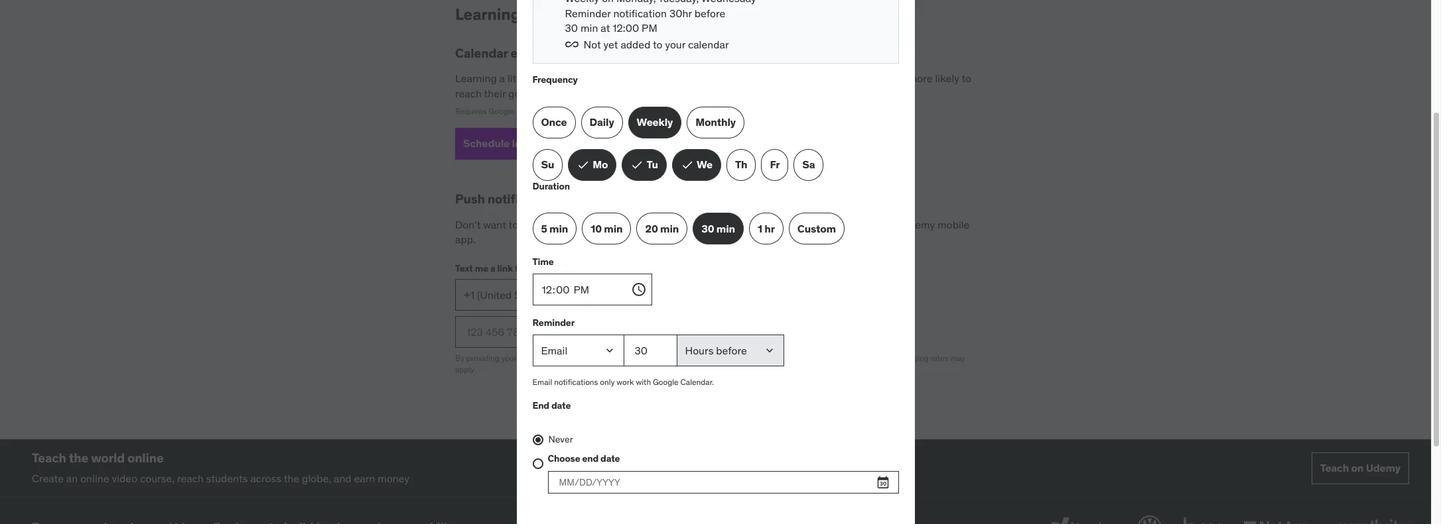 Task type: describe. For each thing, give the bounding box(es) containing it.
eventbrite image
[[1333, 514, 1410, 525]]

10
[[591, 222, 602, 236]]

push
[[455, 191, 485, 207]]

learning down make
[[788, 87, 826, 100]]

by
[[455, 354, 465, 364]]

to right the likely
[[962, 72, 972, 85]]

an
[[66, 472, 78, 486]]

message
[[744, 354, 776, 364]]

to down pm
[[653, 38, 663, 51]]

min inside reminder notification 30hr before 30 min at 12:00 pm
[[581, 21, 598, 35]]

not
[[584, 38, 601, 51]]

their
[[484, 87, 506, 100]]

schedule learning time button
[[455, 128, 601, 160]]

time inside schedule learning time button
[[555, 137, 577, 150]]

pm
[[642, 21, 658, 35]]

schedule learning time
[[463, 137, 577, 150]]

Choose end date text field
[[548, 472, 899, 494]]

your inside by providing your phone number, you agree to receive a one-time automated text message with a link to get app. standard messaging rates may apply.
[[502, 354, 517, 364]]

to left 1
[[742, 218, 751, 231]]

globe,
[[302, 472, 331, 486]]

a left little
[[500, 72, 505, 85]]

link inside by providing your phone number, you agree to receive a one-time automated text message with a link to get app. standard messaging rates may apply.
[[801, 354, 814, 364]]

phone
[[519, 354, 541, 364]]

1 vertical spatial online
[[80, 472, 109, 486]]

may
[[951, 354, 965, 364]]

volkswagen image
[[1136, 514, 1165, 525]]

small image inside schedule learning time button
[[580, 137, 593, 151]]

goals.
[[508, 87, 536, 100]]

the left the app
[[571, 263, 585, 274]]

123 456 7890 text field
[[455, 317, 589, 349]]

teach the world online create an online video course, reach students across the globe, and earn money
[[32, 451, 410, 486]]

Time time field
[[533, 274, 647, 306]]

download
[[526, 263, 569, 274]]

messaging
[[890, 354, 929, 364]]

never
[[549, 434, 573, 446]]

duration
[[533, 180, 570, 192]]

custom
[[798, 222, 836, 236]]

calendar
[[455, 45, 508, 61]]

reminder for reminder notification 30hr before 30 min at 12:00 pm
[[565, 6, 611, 20]]

time inside by providing your phone number, you agree to receive a one-time automated text message with a link to get app. standard messaging rates may apply.
[[670, 354, 686, 364]]

little
[[508, 72, 529, 85]]

only
[[600, 378, 615, 388]]

th
[[735, 158, 748, 171]]

automated
[[688, 354, 726, 364]]

20 min
[[645, 222, 679, 236]]

udemy inside don't want to schedule time blocks? set a learning reminder to get push notifications from the udemy mobile app.
[[902, 218, 935, 231]]

a right "message"
[[795, 354, 799, 364]]

0 vertical spatial online
[[127, 451, 164, 467]]

30 min
[[702, 222, 735, 236]]

daily
[[590, 116, 614, 129]]

research
[[619, 72, 663, 85]]

number,
[[543, 354, 572, 364]]

scheduler.
[[829, 87, 878, 100]]

learning for learning a little each day adds up. research shows that students who make learning a habit are more likely to reach their goals. set time aside to learn and get reminders using your learning scheduler. requires google calendar, apple calendar, or outlook
[[455, 72, 497, 85]]

using
[[737, 87, 763, 100]]

don't
[[455, 218, 481, 231]]

reach inside learning a little each day adds up. research shows that students who make learning a habit are more likely to reach their goals. set time aside to learn and get reminders using your learning scheduler. requires google calendar, apple calendar, or outlook
[[455, 87, 482, 100]]

up.
[[602, 72, 616, 85]]

frequency
[[533, 74, 578, 86]]

course,
[[140, 472, 175, 486]]

push notifications
[[455, 191, 562, 207]]

get inside by providing your phone number, you agree to receive a one-time automated text message with a link to get app. standard messaging rates may apply.
[[825, 354, 836, 364]]

money
[[378, 472, 410, 486]]

end
[[582, 454, 599, 466]]

email
[[533, 378, 552, 388]]

push
[[772, 218, 795, 231]]

min for 30 min
[[717, 222, 735, 236]]

make
[[786, 72, 812, 85]]

reminder notification 30hr before 30 min at 12:00 pm
[[565, 6, 726, 35]]

are
[[891, 72, 906, 85]]

1 vertical spatial google
[[653, 378, 679, 388]]

google inside learning a little each day adds up. research shows that students who make learning a habit are more likely to reach their goals. set time aside to learn and get reminders using your learning scheduler. requires google calendar, apple calendar, or outlook
[[489, 106, 514, 116]]

one-
[[654, 354, 670, 364]]

don't want to schedule time blocks? set a learning reminder to get push notifications from the udemy mobile app.
[[455, 218, 970, 246]]

learning up "scheduler."
[[815, 72, 853, 85]]

that
[[698, 72, 717, 85]]

at
[[601, 21, 610, 35]]

video
[[112, 472, 137, 486]]

who
[[764, 72, 784, 85]]

rates
[[931, 354, 949, 364]]

want
[[483, 218, 506, 231]]

schedule
[[521, 218, 564, 231]]

notification
[[614, 6, 667, 20]]

to right want
[[509, 218, 518, 231]]

1 vertical spatial date
[[601, 454, 620, 466]]

to down up.
[[609, 87, 619, 100]]

agree
[[589, 354, 609, 364]]

once
[[541, 116, 567, 129]]

1
[[758, 222, 763, 236]]

get inside don't want to schedule time blocks? set a learning reminder to get push notifications from the udemy mobile app.
[[754, 218, 770, 231]]

yet
[[604, 38, 618, 51]]

box image
[[1181, 514, 1225, 525]]

on
[[1352, 462, 1364, 475]]

monthly
[[696, 116, 736, 129]]

standard
[[856, 354, 888, 364]]

reach inside teach the world online create an online video course, reach students across the globe, and earn money
[[177, 472, 204, 486]]

0 vertical spatial date
[[551, 400, 571, 412]]

a inside don't want to schedule time blocks? set a learning reminder to get push notifications from the udemy mobile app.
[[648, 218, 653, 231]]

choose
[[548, 454, 580, 466]]

min for 5 min
[[550, 222, 568, 236]]

more
[[908, 72, 933, 85]]

send button
[[589, 317, 642, 349]]

end date
[[533, 400, 571, 412]]

me
[[475, 263, 489, 274]]

send
[[602, 326, 628, 339]]

notifications inside don't want to schedule time blocks? set a learning reminder to get push notifications from the udemy mobile app.
[[798, 218, 857, 231]]

receive
[[620, 354, 645, 364]]

min for 20 min
[[660, 222, 679, 236]]

email notifications only work with google calendar.
[[533, 378, 714, 388]]

the inside don't want to schedule time blocks? set a learning reminder to get push notifications from the udemy mobile app.
[[884, 218, 899, 231]]

su
[[541, 158, 554, 171]]



Task type: vqa. For each thing, say whether or not it's contained in the screenshot.
Calendar events at top left
yes



Task type: locate. For each thing, give the bounding box(es) containing it.
1 learning from the top
[[455, 4, 521, 24]]

1 vertical spatial get
[[754, 218, 770, 231]]

1 horizontal spatial students
[[720, 72, 762, 85]]

0 vertical spatial and
[[648, 87, 665, 100]]

and inside teach the world online create an online video course, reach students across the globe, and earn money
[[334, 472, 352, 486]]

the up an
[[69, 451, 88, 467]]

1 vertical spatial notifications
[[798, 218, 857, 231]]

small image for we
[[681, 158, 694, 172]]

small image up mo at the left
[[580, 137, 593, 151]]

aside
[[581, 87, 607, 100]]

get left the push
[[754, 218, 770, 231]]

teach left on
[[1321, 462, 1349, 475]]

30 left at
[[565, 21, 578, 35]]

1 horizontal spatial set
[[629, 218, 645, 231]]

time down once
[[555, 137, 577, 150]]

calendar events
[[455, 45, 550, 61]]

0 vertical spatial udemy
[[902, 218, 935, 231]]

learning left reminder
[[656, 218, 694, 231]]

to right agree
[[611, 354, 618, 364]]

0 horizontal spatial small image
[[565, 38, 578, 51]]

day
[[557, 72, 574, 85]]

20
[[645, 222, 658, 236]]

reminders down 'that'
[[686, 87, 734, 100]]

teach inside teach on udemy link
[[1321, 462, 1349, 475]]

with right work at the left
[[636, 378, 651, 388]]

reminder up at
[[565, 6, 611, 20]]

learning up 'calendar'
[[455, 4, 521, 24]]

date right end
[[551, 400, 571, 412]]

and down research
[[648, 87, 665, 100]]

link right "message"
[[801, 354, 814, 364]]

1 vertical spatial your
[[765, 87, 785, 100]]

with right "message"
[[778, 354, 793, 364]]

by providing your phone number, you agree to receive a one-time automated text message with a link to get app. standard messaging rates may apply.
[[455, 354, 965, 375]]

schedule
[[463, 137, 510, 150]]

0 horizontal spatial calendar,
[[516, 106, 550, 116]]

30 right 20 min
[[702, 222, 714, 236]]

and inside learning a little each day adds up. research shows that students who make learning a habit are more likely to reach their goals. set time aside to learn and get reminders using your learning scheduler. requires google calendar, apple calendar, or outlook
[[648, 87, 665, 100]]

notifications left from
[[798, 218, 857, 231]]

app. inside by providing your phone number, you agree to receive a one-time automated text message with a link to get app. standard messaging rates may apply.
[[838, 354, 854, 364]]

reach
[[455, 87, 482, 100], [177, 472, 204, 486]]

1 vertical spatial reach
[[177, 472, 204, 486]]

calendar.
[[681, 378, 714, 388]]

0 vertical spatial students
[[720, 72, 762, 85]]

calendar, down goals.
[[516, 106, 550, 116]]

reach right course,
[[177, 472, 204, 486]]

0 horizontal spatial udemy
[[902, 218, 935, 231]]

0 horizontal spatial 30
[[565, 21, 578, 35]]

to left standard
[[815, 354, 823, 364]]

online up course,
[[127, 451, 164, 467]]

learning inside button
[[512, 137, 553, 150]]

students inside teach the world online create an online video course, reach students across the globe, and earn money
[[206, 472, 248, 486]]

or
[[610, 106, 617, 116]]

teach up create
[[32, 451, 66, 467]]

0 horizontal spatial reminders
[[524, 4, 600, 24]]

teach on udemy
[[1321, 462, 1401, 475]]

1 horizontal spatial and
[[648, 87, 665, 100]]

your down 30hr
[[665, 38, 686, 51]]

notifications down "you"
[[554, 378, 598, 388]]

a up "scheduler."
[[856, 72, 862, 85]]

reminder up number,
[[533, 317, 575, 329]]

apply.
[[455, 365, 476, 375]]

the left the globe,
[[284, 472, 299, 486]]

1 horizontal spatial small image
[[631, 158, 644, 172]]

0 horizontal spatial google
[[489, 106, 514, 116]]

small image left mo at the left
[[577, 158, 590, 172]]

students for each
[[720, 72, 762, 85]]

small image left tu
[[631, 158, 644, 172]]

calendar
[[688, 38, 729, 51]]

date
[[551, 400, 571, 412], [601, 454, 620, 466]]

0 vertical spatial notifications
[[488, 191, 562, 207]]

None number field
[[624, 335, 677, 367]]

weekly
[[637, 116, 673, 129]]

1 horizontal spatial teach
[[1321, 462, 1349, 475]]

your
[[665, 38, 686, 51], [765, 87, 785, 100], [502, 354, 517, 364]]

min right 10
[[604, 222, 623, 236]]

fr
[[770, 158, 780, 171]]

time down day
[[558, 87, 579, 100]]

hr
[[765, 222, 775, 236]]

google down the their
[[489, 106, 514, 116]]

learning
[[815, 72, 853, 85], [788, 87, 826, 100], [512, 137, 553, 150], [656, 218, 694, 231]]

0 vertical spatial link
[[497, 263, 513, 274]]

0 horizontal spatial app.
[[455, 233, 476, 246]]

1 vertical spatial link
[[801, 354, 814, 364]]

date right end at bottom
[[601, 454, 620, 466]]

0 horizontal spatial online
[[80, 472, 109, 486]]

udemy
[[902, 218, 935, 231], [1366, 462, 1401, 475]]

1 horizontal spatial date
[[601, 454, 620, 466]]

events
[[511, 45, 550, 61]]

1 vertical spatial reminders
[[686, 87, 734, 100]]

1 vertical spatial set
[[629, 218, 645, 231]]

1 vertical spatial small image
[[631, 158, 644, 172]]

learning reminders
[[455, 4, 600, 24]]

a right me
[[490, 263, 495, 274]]

calendar, down aside
[[574, 106, 608, 116]]

before
[[695, 6, 726, 20]]

teach inside teach the world online create an online video course, reach students across the globe, and earn money
[[32, 451, 66, 467]]

get inside learning a little each day adds up. research shows that students who make learning a habit are more likely to reach their goals. set time aside to learn and get reminders using your learning scheduler. requires google calendar, apple calendar, or outlook
[[668, 87, 684, 100]]

google
[[489, 106, 514, 116], [653, 378, 679, 388]]

from
[[859, 218, 881, 231]]

learning for learning reminders
[[455, 4, 521, 24]]

1 horizontal spatial reminders
[[686, 87, 734, 100]]

1 horizontal spatial your
[[665, 38, 686, 51]]

app. inside don't want to schedule time blocks? set a learning reminder to get push notifications from the udemy mobile app.
[[455, 233, 476, 246]]

1 horizontal spatial google
[[653, 378, 679, 388]]

1 horizontal spatial app.
[[838, 354, 854, 364]]

1 vertical spatial students
[[206, 472, 248, 486]]

time left 10
[[566, 218, 587, 231]]

choose end date
[[548, 454, 620, 466]]

0 horizontal spatial set
[[539, 87, 555, 100]]

get
[[668, 87, 684, 100], [754, 218, 770, 231], [825, 354, 836, 364]]

and
[[648, 87, 665, 100], [334, 472, 352, 486]]

learning up the their
[[455, 72, 497, 85]]

reminders up not
[[524, 4, 600, 24]]

with
[[778, 354, 793, 364], [636, 378, 651, 388]]

learning up su
[[512, 137, 553, 150]]

outlook
[[619, 106, 647, 116]]

mobile
[[938, 218, 970, 231]]

time inside don't want to schedule time blocks? set a learning reminder to get push notifications from the udemy mobile app.
[[566, 218, 587, 231]]

small image left not
[[565, 38, 578, 51]]

0 vertical spatial app.
[[455, 233, 476, 246]]

0 horizontal spatial get
[[668, 87, 684, 100]]

reminders inside learning a little each day adds up. research shows that students who make learning a habit are more likely to reach their goals. set time aside to learn and get reminders using your learning scheduler. requires google calendar, apple calendar, or outlook
[[686, 87, 734, 100]]

reminders
[[524, 4, 600, 24], [686, 87, 734, 100]]

nasdaq image
[[1043, 514, 1120, 525]]

time left automated
[[670, 354, 686, 364]]

1 horizontal spatial link
[[801, 354, 814, 364]]

0 vertical spatial google
[[489, 106, 514, 116]]

text me a link to download the app
[[455, 263, 603, 274]]

learn
[[621, 87, 645, 100]]

earn
[[354, 472, 375, 486]]

app. down 'don't'
[[455, 233, 476, 246]]

small image
[[580, 137, 593, 151], [577, 158, 590, 172], [681, 158, 694, 172]]

small image
[[565, 38, 578, 51], [631, 158, 644, 172]]

small image for mo
[[577, 158, 590, 172]]

2 vertical spatial get
[[825, 354, 836, 364]]

min right 20
[[660, 222, 679, 236]]

min left at
[[581, 21, 598, 35]]

students inside learning a little each day adds up. research shows that students who make learning a habit are more likely to reach their goals. set time aside to learn and get reminders using your learning scheduler. requires google calendar, apple calendar, or outlook
[[720, 72, 762, 85]]

providing
[[467, 354, 500, 364]]

0 horizontal spatial with
[[636, 378, 651, 388]]

your inside learning a little each day adds up. research shows that students who make learning a habit are more likely to reach their goals. set time aside to learn and get reminders using your learning scheduler. requires google calendar, apple calendar, or outlook
[[765, 87, 785, 100]]

reminder
[[697, 218, 739, 231]]

min for 10 min
[[604, 222, 623, 236]]

1 horizontal spatial calendar,
[[574, 106, 608, 116]]

sa
[[803, 158, 815, 171]]

0 horizontal spatial teach
[[32, 451, 66, 467]]

1 vertical spatial reminder
[[533, 317, 575, 329]]

learning inside learning a little each day adds up. research shows that students who make learning a habit are more likely to reach their goals. set time aside to learn and get reminders using your learning scheduler. requires google calendar, apple calendar, or outlook
[[455, 72, 497, 85]]

learning
[[455, 4, 521, 24], [455, 72, 497, 85]]

1 horizontal spatial reach
[[455, 87, 482, 100]]

0 vertical spatial learning
[[455, 4, 521, 24]]

reach up requires
[[455, 87, 482, 100]]

1 vertical spatial 30
[[702, 222, 714, 236]]

students left across on the bottom of the page
[[206, 472, 248, 486]]

small image left we at the top left
[[681, 158, 694, 172]]

get left standard
[[825, 354, 836, 364]]

apple
[[552, 106, 572, 116]]

your left phone
[[502, 354, 517, 364]]

0 vertical spatial your
[[665, 38, 686, 51]]

to
[[653, 38, 663, 51], [962, 72, 972, 85], [609, 87, 619, 100], [509, 218, 518, 231], [742, 218, 751, 231], [515, 263, 524, 274], [611, 354, 618, 364], [815, 354, 823, 364]]

2 vertical spatial your
[[502, 354, 517, 364]]

0 horizontal spatial and
[[334, 472, 352, 486]]

netapp image
[[1241, 514, 1317, 525]]

a right blocks?
[[648, 218, 653, 231]]

app
[[587, 263, 603, 274]]

min
[[581, 21, 598, 35], [550, 222, 568, 236], [604, 222, 623, 236], [660, 222, 679, 236], [717, 222, 735, 236]]

0 vertical spatial get
[[668, 87, 684, 100]]

to left time
[[515, 263, 524, 274]]

with inside by providing your phone number, you agree to receive a one-time automated text message with a link to get app. standard messaging rates may apply.
[[778, 354, 793, 364]]

0 horizontal spatial your
[[502, 354, 517, 364]]

1 horizontal spatial with
[[778, 354, 793, 364]]

notifications
[[488, 191, 562, 207], [798, 218, 857, 231], [554, 378, 598, 388]]

set left 20
[[629, 218, 645, 231]]

1 vertical spatial and
[[334, 472, 352, 486]]

0 vertical spatial small image
[[565, 38, 578, 51]]

1 horizontal spatial get
[[754, 218, 770, 231]]

0 vertical spatial set
[[539, 87, 555, 100]]

0 horizontal spatial link
[[497, 263, 513, 274]]

learning inside don't want to schedule time blocks? set a learning reminder to get push notifications from the udemy mobile app.
[[656, 218, 694, 231]]

0 vertical spatial reminder
[[565, 6, 611, 20]]

learning a little each day adds up. research shows that students who make learning a habit are more likely to reach their goals. set time aside to learn and get reminders using your learning scheduler. requires google calendar, apple calendar, or outlook
[[455, 72, 972, 116]]

1 vertical spatial app.
[[838, 354, 854, 364]]

0 vertical spatial reminders
[[524, 4, 600, 24]]

a left one-
[[647, 354, 652, 364]]

1 vertical spatial learning
[[455, 72, 497, 85]]

2 horizontal spatial your
[[765, 87, 785, 100]]

10 min
[[591, 222, 623, 236]]

time
[[533, 256, 554, 268]]

reminder inside reminder notification 30hr before 30 min at 12:00 pm
[[565, 6, 611, 20]]

link
[[497, 263, 513, 274], [801, 354, 814, 364]]

1 vertical spatial with
[[636, 378, 651, 388]]

1 horizontal spatial udemy
[[1366, 462, 1401, 475]]

app. left standard
[[838, 354, 854, 364]]

calendar,
[[516, 106, 550, 116], [574, 106, 608, 116]]

notifications up the schedule
[[488, 191, 562, 207]]

blocks?
[[590, 218, 626, 231]]

added
[[621, 38, 651, 51]]

time
[[558, 87, 579, 100], [555, 137, 577, 150], [566, 218, 587, 231], [670, 354, 686, 364]]

0 vertical spatial reach
[[455, 87, 482, 100]]

students up using
[[720, 72, 762, 85]]

30hr
[[670, 6, 692, 20]]

5 min
[[541, 222, 568, 236]]

0 horizontal spatial reach
[[177, 472, 204, 486]]

1 calendar, from the left
[[516, 106, 550, 116]]

teach for the
[[32, 451, 66, 467]]

reminder for reminder
[[533, 317, 575, 329]]

udemy left mobile
[[902, 218, 935, 231]]

get down the shows
[[668, 87, 684, 100]]

min left 1
[[717, 222, 735, 236]]

online right an
[[80, 472, 109, 486]]

2 horizontal spatial get
[[825, 354, 836, 364]]

likely
[[935, 72, 960, 85]]

tu
[[647, 158, 658, 171]]

set down each
[[539, 87, 555, 100]]

teach for on
[[1321, 462, 1349, 475]]

2 learning from the top
[[455, 72, 497, 85]]

notifications for email notifications only work with google calendar.
[[554, 378, 598, 388]]

set inside don't want to schedule time blocks? set a learning reminder to get push notifications from the udemy mobile app.
[[629, 218, 645, 231]]

udemy right on
[[1366, 462, 1401, 475]]

1 vertical spatial udemy
[[1366, 462, 1401, 475]]

0 vertical spatial 30
[[565, 21, 578, 35]]

end
[[533, 400, 550, 412]]

0 horizontal spatial date
[[551, 400, 571, 412]]

1 horizontal spatial online
[[127, 451, 164, 467]]

each
[[531, 72, 554, 85]]

we
[[697, 158, 713, 171]]

2 vertical spatial notifications
[[554, 378, 598, 388]]

adds
[[576, 72, 599, 85]]

notifications for push notifications
[[488, 191, 562, 207]]

0 vertical spatial with
[[778, 354, 793, 364]]

set inside learning a little each day adds up. research shows that students who make learning a habit are more likely to reach their goals. set time aside to learn and get reminders using your learning scheduler. requires google calendar, apple calendar, or outlook
[[539, 87, 555, 100]]

1 hr
[[758, 222, 775, 236]]

students for online
[[206, 472, 248, 486]]

12:00
[[613, 21, 639, 35]]

you
[[574, 354, 587, 364]]

google down one-
[[653, 378, 679, 388]]

mo
[[593, 158, 608, 171]]

min right 5
[[550, 222, 568, 236]]

30 inside reminder notification 30hr before 30 min at 12:00 pm
[[565, 21, 578, 35]]

1 horizontal spatial 30
[[702, 222, 714, 236]]

across
[[250, 472, 282, 486]]

your down who
[[765, 87, 785, 100]]

0 horizontal spatial students
[[206, 472, 248, 486]]

and left earn
[[334, 472, 352, 486]]

shows
[[666, 72, 696, 85]]

world
[[91, 451, 125, 467]]

2 calendar, from the left
[[574, 106, 608, 116]]

time inside learning a little each day adds up. research shows that students who make learning a habit are more likely to reach their goals. set time aside to learn and get reminders using your learning scheduler. requires google calendar, apple calendar, or outlook
[[558, 87, 579, 100]]

the right from
[[884, 218, 899, 231]]

link right me
[[497, 263, 513, 274]]



